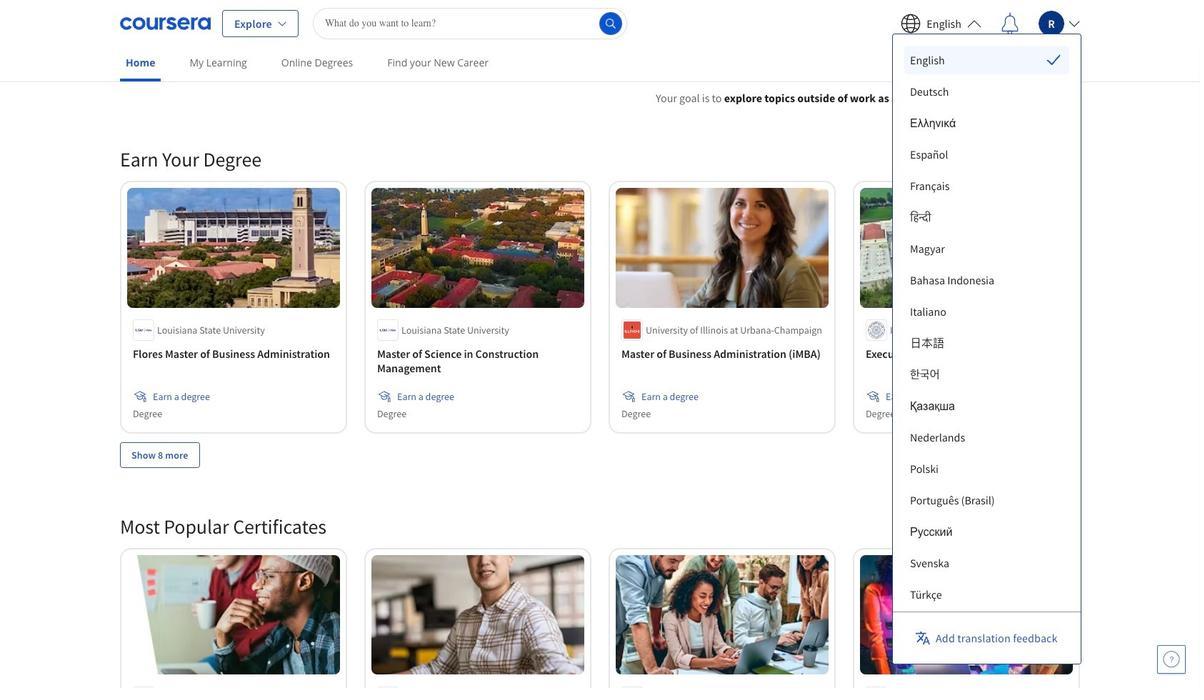 Task type: locate. For each thing, give the bounding box(es) containing it.
radio item
[[905, 46, 1070, 74]]

menu
[[905, 46, 1070, 688]]

earn your degree collection element
[[111, 124, 1089, 491]]

None search field
[[313, 8, 627, 39]]

main content
[[0, 72, 1201, 688]]



Task type: describe. For each thing, give the bounding box(es) containing it.
coursera image
[[120, 12, 211, 35]]

help center image
[[1163, 651, 1181, 668]]

most popular certificates collection element
[[111, 491, 1089, 688]]



Task type: vqa. For each thing, say whether or not it's contained in the screenshot.
radio item
yes



